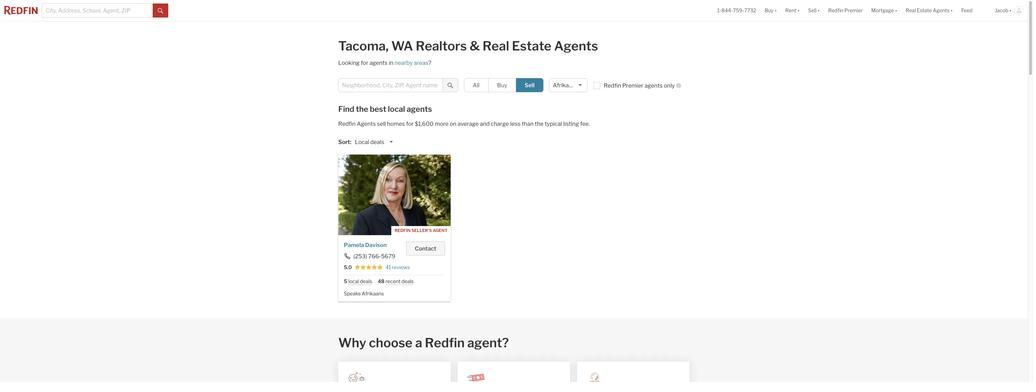 Task type: locate. For each thing, give the bounding box(es) containing it.
redfin for redfin premier agents only
[[604, 83, 621, 89]]

48
[[378, 279, 384, 285]]

1 horizontal spatial sell
[[808, 8, 817, 13]]

0 vertical spatial premier
[[845, 8, 863, 13]]

5 local deals
[[344, 279, 372, 285]]

0 horizontal spatial agents
[[370, 60, 388, 66]]

▾ inside real estate agents ▾ link
[[951, 8, 953, 13]]

recent
[[386, 279, 401, 285]]

real right &
[[483, 38, 509, 54]]

0 vertical spatial for
[[361, 60, 368, 66]]

nearby
[[395, 60, 413, 66]]

the right "than"
[[535, 121, 544, 128]]

6 ▾ from the left
[[1010, 8, 1012, 13]]

agents left in
[[370, 60, 388, 66]]

average
[[458, 121, 479, 128]]

the
[[356, 105, 368, 114], [535, 121, 544, 128]]

real inside dropdown button
[[906, 8, 916, 13]]

redfin premier button
[[824, 0, 867, 21]]

1 horizontal spatial buy
[[765, 8, 774, 13]]

▾ right mortgage
[[895, 8, 897, 13]]

1 vertical spatial afrikaans
[[362, 291, 384, 297]]

5 ▾ from the left
[[951, 8, 953, 13]]

2 vertical spatial agents
[[407, 105, 432, 114]]

sell for sell
[[525, 82, 535, 89]]

2 vertical spatial agents
[[357, 121, 376, 128]]

feed button
[[957, 0, 991, 21]]

deals for 5 local deals
[[360, 279, 372, 285]]

pamela davison link
[[344, 242, 387, 249]]

(253) 766-5679 button
[[344, 254, 396, 260]]

rent ▾
[[785, 8, 800, 13]]

agents left only
[[645, 83, 663, 89]]

deals
[[370, 139, 384, 146], [360, 279, 372, 285], [402, 279, 414, 285]]

sell inside dropdown button
[[808, 8, 817, 13]]

0 horizontal spatial buy
[[497, 82, 507, 89]]

▾
[[775, 8, 777, 13], [798, 8, 800, 13], [818, 8, 820, 13], [895, 8, 897, 13], [951, 8, 953, 13], [1010, 8, 1012, 13]]

3 ▾ from the left
[[818, 8, 820, 13]]

0 vertical spatial real
[[906, 8, 916, 13]]

estate inside dropdown button
[[917, 8, 932, 13]]

redfin
[[395, 228, 411, 234]]

41 reviews
[[386, 265, 410, 271]]

1 vertical spatial agents
[[645, 83, 663, 89]]

1-
[[717, 8, 722, 13]]

buy
[[765, 8, 774, 13], [497, 82, 507, 89]]

?
[[428, 60, 431, 66]]

local up the homes
[[388, 105, 405, 114]]

speaks
[[344, 291, 361, 297]]

▾ inside rent ▾ dropdown button
[[798, 8, 800, 13]]

agents
[[933, 8, 950, 13], [554, 38, 598, 54], [357, 121, 376, 128]]

▾ inside buy ▾ dropdown button
[[775, 8, 777, 13]]

5679
[[381, 254, 395, 260]]

1 vertical spatial sell
[[525, 82, 535, 89]]

premier for redfin premier
[[845, 8, 863, 13]]

0 vertical spatial afrikaans
[[553, 82, 578, 89]]

(253)
[[353, 254, 367, 260]]

less
[[510, 121, 521, 128]]

and
[[480, 121, 490, 128]]

realtors
[[416, 38, 467, 54]]

1 horizontal spatial agents
[[554, 38, 598, 54]]

Sell radio
[[516, 78, 543, 92]]

real right mortgage ▾ at top right
[[906, 8, 916, 13]]

agents up $1,600
[[407, 105, 432, 114]]

0 vertical spatial local
[[388, 105, 405, 114]]

real estate agents ▾ link
[[906, 0, 953, 21]]

sell right buy radio
[[525, 82, 535, 89]]

1 horizontal spatial for
[[406, 121, 414, 128]]

1 horizontal spatial submit search image
[[448, 83, 453, 88]]

submit search image
[[158, 8, 163, 14], [448, 83, 453, 88]]

1 vertical spatial agents
[[554, 38, 598, 54]]

why choose a redfin agent?
[[338, 336, 509, 351]]

real
[[906, 8, 916, 13], [483, 38, 509, 54]]

(253) 766-5679
[[353, 254, 395, 260]]

1 vertical spatial the
[[535, 121, 544, 128]]

0 horizontal spatial estate
[[512, 38, 552, 54]]

Neighborhood, City, ZIP, Agent name search field
[[338, 78, 443, 92]]

All radio
[[464, 78, 489, 92]]

buy for buy
[[497, 82, 507, 89]]

afrikaans
[[553, 82, 578, 89], [362, 291, 384, 297]]

local
[[388, 105, 405, 114], [348, 279, 359, 285]]

▾ right rent ▾
[[818, 8, 820, 13]]

redfin inside button
[[828, 8, 844, 13]]

1 horizontal spatial premier
[[845, 8, 863, 13]]

1 vertical spatial for
[[406, 121, 414, 128]]

agent?
[[467, 336, 509, 351]]

seller's
[[412, 228, 432, 234]]

&
[[470, 38, 480, 54]]

agents for premier
[[645, 83, 663, 89]]

2 horizontal spatial agents
[[645, 83, 663, 89]]

City, Address, School, Agent, ZIP search field
[[42, 4, 153, 18]]

reviews
[[392, 265, 410, 271]]

for right looking
[[361, 60, 368, 66]]

0 horizontal spatial local
[[348, 279, 359, 285]]

0 vertical spatial the
[[356, 105, 368, 114]]

2 horizontal spatial agents
[[933, 8, 950, 13]]

redfin
[[828, 8, 844, 13], [604, 83, 621, 89], [338, 121, 356, 128], [425, 336, 465, 351]]

▾ left feed
[[951, 8, 953, 13]]

option group containing all
[[464, 78, 543, 92]]

0 vertical spatial buy
[[765, 8, 774, 13]]

buy right 7732
[[765, 8, 774, 13]]

▾ right jacob
[[1010, 8, 1012, 13]]

▾ for mortgage ▾
[[895, 8, 897, 13]]

0 vertical spatial sell
[[808, 8, 817, 13]]

for right the homes
[[406, 121, 414, 128]]

2 ▾ from the left
[[798, 8, 800, 13]]

pamela
[[344, 242, 364, 249]]

sell inside radio
[[525, 82, 535, 89]]

0 horizontal spatial premier
[[622, 83, 643, 89]]

looking
[[338, 60, 360, 66]]

option group
[[464, 78, 543, 92]]

▾ inside mortgage ▾ dropdown button
[[895, 8, 897, 13]]

on
[[450, 121, 456, 128]]

contact button
[[406, 242, 445, 256]]

buy inside radio
[[497, 82, 507, 89]]

best
[[370, 105, 386, 114]]

1 vertical spatial buy
[[497, 82, 507, 89]]

1 horizontal spatial afrikaans
[[553, 82, 578, 89]]

1 vertical spatial local
[[348, 279, 359, 285]]

all
[[473, 82, 480, 89]]

1 ▾ from the left
[[775, 8, 777, 13]]

estate
[[917, 8, 932, 13], [512, 38, 552, 54]]

buy right 'all' radio
[[497, 82, 507, 89]]

for
[[361, 60, 368, 66], [406, 121, 414, 128]]

0 horizontal spatial for
[[361, 60, 368, 66]]

sell ▾
[[808, 8, 820, 13]]

0 vertical spatial agents
[[370, 60, 388, 66]]

premier
[[845, 8, 863, 13], [622, 83, 643, 89]]

buy inside dropdown button
[[765, 8, 774, 13]]

1 vertical spatial submit search image
[[448, 83, 453, 88]]

a
[[415, 336, 422, 351]]

1-844-759-7732
[[717, 8, 756, 13]]

▾ for jacob ▾
[[1010, 8, 1012, 13]]

0 horizontal spatial real
[[483, 38, 509, 54]]

mortgage
[[871, 8, 894, 13]]

▾ inside sell ▾ dropdown button
[[818, 8, 820, 13]]

1 horizontal spatial the
[[535, 121, 544, 128]]

rent ▾ button
[[785, 0, 800, 21]]

4 ▾ from the left
[[895, 8, 897, 13]]

local right 5 at left
[[348, 279, 359, 285]]

agents
[[370, 60, 388, 66], [645, 83, 663, 89], [407, 105, 432, 114]]

0 horizontal spatial sell
[[525, 82, 535, 89]]

deals up speaks afrikaans
[[360, 279, 372, 285]]

1 horizontal spatial estate
[[917, 8, 932, 13]]

▾ for sell ▾
[[818, 8, 820, 13]]

1 vertical spatial estate
[[512, 38, 552, 54]]

deals right recent
[[402, 279, 414, 285]]

▾ right rent
[[798, 8, 800, 13]]

sell
[[808, 8, 817, 13], [525, 82, 535, 89]]

1 horizontal spatial local
[[388, 105, 405, 114]]

1 vertical spatial premier
[[622, 83, 643, 89]]

homes
[[387, 121, 405, 128]]

jacob ▾
[[995, 8, 1012, 13]]

0 vertical spatial estate
[[917, 8, 932, 13]]

▾ left rent
[[775, 8, 777, 13]]

areas
[[414, 60, 428, 66]]

buy ▾
[[765, 8, 777, 13]]

premier inside button
[[845, 8, 863, 13]]

typical
[[545, 121, 562, 128]]

agents for for
[[370, 60, 388, 66]]

0 horizontal spatial submit search image
[[158, 8, 163, 14]]

the right find
[[356, 105, 368, 114]]

sell right rent ▾
[[808, 8, 817, 13]]

0 vertical spatial agents
[[933, 8, 950, 13]]

1 horizontal spatial real
[[906, 8, 916, 13]]

1 horizontal spatial agents
[[407, 105, 432, 114]]

looking for agents in nearby areas ?
[[338, 60, 431, 66]]

rating 5.0 out of 5 element
[[355, 265, 383, 271]]



Task type: describe. For each thing, give the bounding box(es) containing it.
0 horizontal spatial afrikaans
[[362, 291, 384, 297]]

wa
[[391, 38, 413, 54]]

speaks afrikaans
[[344, 291, 384, 297]]

than
[[522, 121, 534, 128]]

0 vertical spatial submit search image
[[158, 8, 163, 14]]

▾ for buy ▾
[[775, 8, 777, 13]]

766-
[[368, 254, 381, 260]]

premier for redfin premier agents only
[[622, 83, 643, 89]]

davison
[[365, 242, 387, 249]]

sell ▾ button
[[804, 0, 824, 21]]

mortgage ▾ button
[[871, 0, 897, 21]]

listing
[[563, 121, 579, 128]]

tacoma, wa realtors & real estate agents
[[338, 38, 598, 54]]

mortgage ▾
[[871, 8, 897, 13]]

$1,600
[[415, 121, 434, 128]]

▾ for rent ▾
[[798, 8, 800, 13]]

local
[[355, 139, 369, 146]]

sell for sell ▾
[[808, 8, 817, 13]]

more
[[435, 121, 449, 128]]

5
[[344, 279, 347, 285]]

jacob
[[995, 8, 1008, 13]]

buy ▾ button
[[761, 0, 781, 21]]

41
[[386, 265, 391, 271]]

mortgage ▾ button
[[867, 0, 902, 21]]

tacoma,
[[338, 38, 389, 54]]

why
[[338, 336, 366, 351]]

redfin premier
[[828, 8, 863, 13]]

redfin premier agents only
[[604, 83, 675, 89]]

Buy radio
[[488, 78, 516, 92]]

photo of pamela davison image
[[338, 155, 451, 236]]

0 horizontal spatial agents
[[357, 121, 376, 128]]

in
[[389, 60, 393, 66]]

rent
[[785, 8, 797, 13]]

nearby areas link
[[395, 60, 428, 66]]

7732
[[744, 8, 756, 13]]

deals right local
[[370, 139, 384, 146]]

choose
[[369, 336, 413, 351]]

deals for 48 recent deals
[[402, 279, 414, 285]]

rent ▾ button
[[781, 0, 804, 21]]

find
[[338, 105, 354, 114]]

1 vertical spatial real
[[483, 38, 509, 54]]

sell
[[377, 121, 386, 128]]

redfin for redfin premier
[[828, 8, 844, 13]]

redfin agents sell homes for $1,600 more on average and charge less than the typical listing fee.
[[338, 121, 590, 128]]

sell ▾ button
[[808, 0, 820, 21]]

real estate agents ▾ button
[[902, 0, 957, 21]]

find the best local agents
[[338, 105, 432, 114]]

local deals
[[355, 139, 384, 146]]

feed
[[961, 8, 973, 13]]

charge
[[491, 121, 509, 128]]

redfin for redfin agents sell homes for $1,600 more on average and charge less than the typical listing fee.
[[338, 121, 356, 128]]

agents inside dropdown button
[[933, 8, 950, 13]]

real estate agents ▾
[[906, 8, 953, 13]]

844-
[[722, 8, 733, 13]]

5.0
[[344, 265, 352, 271]]

contact
[[415, 246, 436, 253]]

only
[[664, 83, 675, 89]]

0 horizontal spatial the
[[356, 105, 368, 114]]

pamela davison
[[344, 242, 387, 249]]

buy ▾ button
[[765, 0, 777, 21]]

759-
[[733, 8, 744, 13]]

sort:
[[338, 139, 351, 146]]

48 recent deals
[[378, 279, 414, 285]]

fee.
[[580, 121, 590, 128]]

redfin seller's agent
[[395, 228, 448, 234]]

buy for buy ▾
[[765, 8, 774, 13]]

agent
[[433, 228, 448, 234]]

1-844-759-7732 link
[[717, 8, 756, 13]]



Task type: vqa. For each thing, say whether or not it's contained in the screenshot.
fees 'tab'
no



